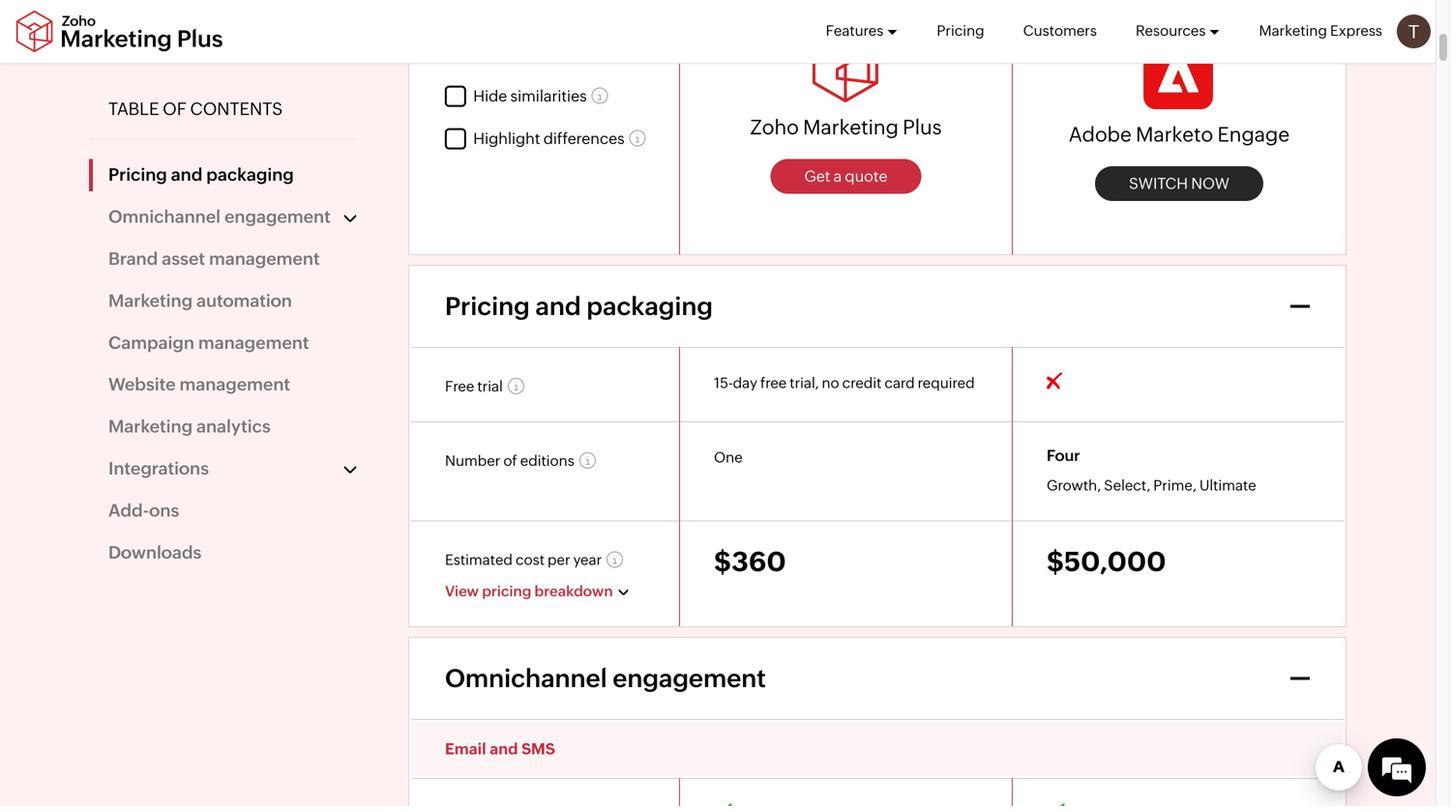 Task type: locate. For each thing, give the bounding box(es) containing it.
omnichannel engagement
[[108, 207, 331, 227], [445, 665, 766, 693]]

features
[[826, 22, 884, 39]]

0 horizontal spatial pricing
[[108, 165, 167, 185]]

marketing for marketing analytics
[[108, 417, 193, 437]]

omnichannel up asset
[[108, 207, 221, 227]]

management
[[209, 249, 320, 269], [198, 333, 309, 353], [179, 375, 290, 395]]

free
[[760, 375, 787, 392]]

1 horizontal spatial engagement
[[613, 665, 766, 693]]

switch now
[[1129, 175, 1230, 192]]

engage
[[1218, 123, 1290, 146]]

1 horizontal spatial pricing and packaging
[[445, 292, 713, 321]]

campaign management
[[108, 333, 309, 353]]

0 vertical spatial packaging
[[206, 165, 294, 185]]

marketing left express
[[1259, 22, 1327, 39]]

0 horizontal spatial pricing and packaging
[[108, 165, 294, 185]]

1 vertical spatial engagement
[[613, 665, 766, 693]]

engagement
[[224, 207, 331, 227], [613, 665, 766, 693]]

1 horizontal spatial pricing
[[445, 292, 530, 321]]

2 horizontal spatial pricing
[[937, 22, 985, 39]]

brand
[[108, 249, 158, 269]]

table
[[108, 99, 159, 119]]

management for campaign management
[[198, 333, 309, 353]]

marketing up 'campaign'
[[108, 291, 193, 311]]

omnichannel engagement down breakdown
[[445, 665, 766, 693]]

1 horizontal spatial packaging
[[587, 292, 713, 321]]

marketing up integrations
[[108, 417, 193, 437]]

four
[[1047, 447, 1080, 465]]

zoho marketing plus
[[750, 116, 942, 139]]

and
[[171, 165, 203, 185], [535, 292, 581, 321], [490, 741, 518, 758]]

omnichannel
[[108, 207, 221, 227], [445, 665, 607, 693]]

management up automation on the top left of the page
[[209, 249, 320, 269]]

1 vertical spatial pricing
[[108, 165, 167, 185]]

packaging
[[206, 165, 294, 185], [587, 292, 713, 321]]

0 vertical spatial management
[[209, 249, 320, 269]]

1 vertical spatial omnichannel
[[445, 665, 607, 693]]

1 vertical spatial management
[[198, 333, 309, 353]]

marketing express link
[[1259, 0, 1383, 62]]

no
[[822, 375, 839, 392]]

growth, select, prime, ultimate
[[1047, 478, 1257, 495]]

marketing automation
[[108, 291, 292, 311]]

day
[[733, 375, 758, 392]]

1 horizontal spatial omnichannel
[[445, 665, 607, 693]]

pricing
[[937, 22, 985, 39], [108, 165, 167, 185], [445, 292, 530, 321]]

one
[[714, 449, 743, 466]]

omnichannel engagement up "brand asset management"
[[108, 207, 331, 227]]

0 horizontal spatial engagement
[[224, 207, 331, 227]]

2 vertical spatial and
[[490, 741, 518, 758]]

2 vertical spatial management
[[179, 375, 290, 395]]

adobe marketo engage
[[1069, 123, 1290, 146]]

contents
[[190, 99, 283, 119]]

zoho marketingplus logo image
[[15, 10, 224, 53]]

campaign
[[108, 333, 194, 353]]

marketing analytics
[[108, 417, 271, 437]]

growth,
[[1047, 478, 1101, 495]]

plus
[[903, 116, 942, 139]]

ultimate
[[1200, 478, 1257, 495]]

get a quote
[[804, 167, 888, 185]]

management up analytics
[[179, 375, 290, 395]]

highlight differences
[[473, 130, 625, 148]]

website management
[[108, 375, 290, 395]]

omnichannel up sms
[[445, 665, 607, 693]]

required
[[918, 375, 975, 392]]

0 vertical spatial omnichannel engagement
[[108, 207, 331, 227]]

0 vertical spatial and
[[171, 165, 203, 185]]

15-day free trial, no credit card required
[[714, 375, 975, 392]]

management down automation on the top left of the page
[[198, 333, 309, 353]]

customers
[[1023, 22, 1097, 39]]

adobe
[[1069, 123, 1132, 146]]

pricing and packaging
[[108, 165, 294, 185], [445, 292, 713, 321]]

1 vertical spatial and
[[535, 292, 581, 321]]

0 horizontal spatial packaging
[[206, 165, 294, 185]]

marketing
[[1259, 22, 1327, 39], [803, 116, 899, 139], [108, 291, 193, 311], [108, 417, 193, 437]]

$50,000
[[1047, 547, 1166, 578]]

0 vertical spatial pricing and packaging
[[108, 165, 294, 185]]

view
[[445, 584, 479, 600]]

0 horizontal spatial omnichannel
[[108, 207, 221, 227]]

management for website management
[[179, 375, 290, 395]]

breakdown
[[535, 584, 613, 600]]

0 horizontal spatial omnichannel engagement
[[108, 207, 331, 227]]

terry turtle image
[[1397, 15, 1431, 48]]

differences
[[543, 130, 625, 148]]

now
[[1191, 175, 1230, 192]]

0 vertical spatial pricing
[[937, 22, 985, 39]]

get
[[804, 167, 831, 185]]

view pricing breakdown
[[445, 584, 613, 600]]

website
[[108, 375, 176, 395]]

analytics
[[196, 417, 271, 437]]

1 horizontal spatial omnichannel engagement
[[445, 665, 766, 693]]



Task type: vqa. For each thing, say whether or not it's contained in the screenshot.
top performance
no



Task type: describe. For each thing, give the bounding box(es) containing it.
a
[[834, 167, 842, 185]]

2 horizontal spatial and
[[535, 292, 581, 321]]

express
[[1330, 22, 1383, 39]]

switch now link
[[1095, 166, 1264, 201]]

2 vertical spatial pricing
[[445, 292, 530, 321]]

integrations
[[108, 459, 209, 479]]

marketing for marketing automation
[[108, 291, 193, 311]]

resources link
[[1136, 0, 1221, 62]]

hide
[[473, 87, 507, 105]]

similarities
[[510, 87, 587, 105]]

get a quote link
[[771, 159, 922, 194]]

add-
[[108, 501, 149, 521]]

0 vertical spatial engagement
[[224, 207, 331, 227]]

card
[[885, 375, 915, 392]]

prime,
[[1154, 478, 1197, 495]]

highlight
[[473, 130, 540, 148]]

switch
[[1129, 175, 1188, 192]]

automation
[[196, 291, 292, 311]]

1 vertical spatial pricing and packaging
[[445, 292, 713, 321]]

ons
[[149, 501, 179, 521]]

pricing link
[[937, 0, 985, 62]]

credit
[[842, 375, 882, 392]]

quote
[[845, 167, 888, 185]]

zoho
[[750, 116, 799, 139]]

downloads
[[108, 543, 202, 563]]

marketo
[[1136, 123, 1214, 146]]

$360
[[714, 547, 786, 578]]

select,
[[1104, 478, 1151, 495]]

pricing
[[482, 584, 531, 600]]

0 horizontal spatial and
[[171, 165, 203, 185]]

marketing up get a quote on the top right of page
[[803, 116, 899, 139]]

hide similarities
[[473, 87, 587, 105]]

15-
[[714, 375, 733, 392]]

add-ons
[[108, 501, 179, 521]]

table of contents
[[108, 99, 283, 119]]

sms
[[522, 741, 555, 758]]

customers link
[[1023, 0, 1097, 62]]

1 horizontal spatial and
[[490, 741, 518, 758]]

of
[[163, 99, 187, 119]]

1 vertical spatial omnichannel engagement
[[445, 665, 766, 693]]

trial,
[[790, 375, 819, 392]]

features link
[[826, 0, 898, 62]]

email
[[445, 741, 486, 758]]

0 vertical spatial omnichannel
[[108, 207, 221, 227]]

resources
[[1136, 22, 1206, 39]]

brand asset management
[[108, 249, 320, 269]]

marketing for marketing express
[[1259, 22, 1327, 39]]

asset
[[162, 249, 205, 269]]

marketing express
[[1259, 22, 1383, 39]]

1 vertical spatial packaging
[[587, 292, 713, 321]]

email and sms
[[445, 741, 555, 758]]



